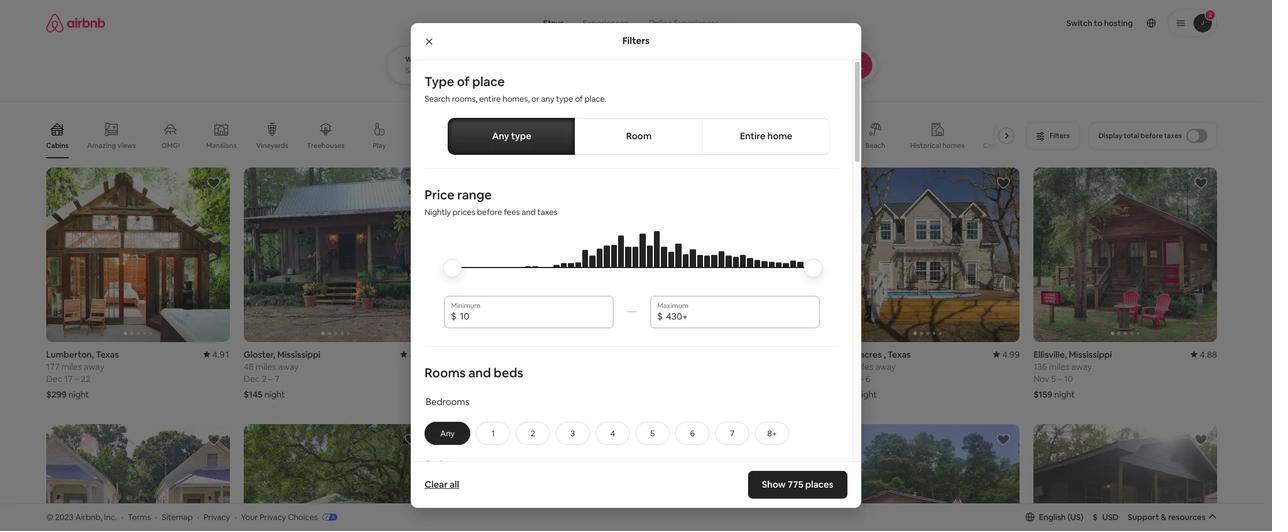 Task type: describe. For each thing, give the bounding box(es) containing it.
type inside button
[[511, 130, 532, 142]]

8+
[[768, 428, 777, 439]]

22
[[81, 373, 91, 384]]

1 privacy from the left
[[204, 512, 230, 522]]

any type
[[492, 130, 532, 142]]

add to wishlist: homer, louisiana image
[[997, 433, 1011, 447]]

vineyards
[[256, 141, 289, 150]]

amazing views
[[87, 141, 136, 150]]

home
[[768, 130, 793, 142]]

236
[[836, 361, 851, 372]]

any type button
[[448, 118, 576, 155]]

taxes inside the price range nightly prices before fees and taxes
[[538, 207, 558, 217]]

off-the-grid
[[640, 141, 680, 150]]

6 inside 'shoreacres , texas 236 miles away nov 1 – 6 $137 night'
[[866, 373, 871, 384]]

$167
[[441, 389, 460, 400]]

2023
[[55, 512, 74, 522]]

111
[[441, 361, 452, 372]]

airbnb,
[[75, 512, 102, 522]]

136
[[1034, 361, 1048, 372]]

type of place search rooms, entire homes, or any type of place.
[[425, 73, 607, 104]]

where
[[405, 55, 427, 64]]

views
[[118, 141, 136, 150]]

ellisville,
[[1034, 349, 1067, 360]]

$ for first $ text box
[[451, 310, 457, 322]]

add to wishlist: gulfport, mississippi image
[[404, 433, 418, 447]]

lumberton, texas 177 miles away dec 17 – 22 $299 night
[[46, 349, 119, 400]]

nov inside ellisville, mississippi 136 miles away nov 5 – 10 $159 night
[[1034, 373, 1050, 384]]

online experiences link
[[638, 12, 730, 35]]

total
[[1124, 131, 1140, 140]]

clear all
[[425, 479, 459, 491]]

terms
[[128, 512, 151, 522]]

beds
[[426, 458, 447, 470]]

online experiences
[[649, 18, 720, 28]]

english
[[1039, 512, 1066, 522]]

lakefront
[[414, 141, 446, 150]]

most stays cost more than $108 per night. image
[[453, 231, 811, 301]]

your
[[241, 512, 258, 522]]

8+ button
[[755, 422, 790, 445]]

castles
[[813, 141, 837, 150]]

$159
[[1034, 389, 1053, 400]]

dec for 48
[[244, 373, 260, 384]]

48
[[244, 361, 254, 372]]

add to wishlist: lumberton, texas image
[[207, 176, 221, 190]]

7 button
[[716, 422, 750, 445]]

Where field
[[405, 65, 557, 76]]

support & resources
[[1128, 512, 1206, 522]]

experiences button
[[573, 12, 638, 35]]

rooms,
[[452, 94, 478, 104]]

$ for first $ text box from the right
[[657, 310, 663, 322]]

177
[[46, 361, 59, 372]]

6 inside button
[[690, 428, 695, 439]]

stays button
[[534, 12, 573, 35]]

what can we help you find? tab list
[[534, 12, 638, 35]]

room button
[[575, 118, 703, 155]]

&
[[1161, 512, 1167, 522]]

miles for 48
[[256, 361, 276, 372]]

show for show 775 places
[[763, 479, 786, 491]]

shoreacres , texas 236 miles away nov 1 – 6 $137 night
[[836, 349, 911, 400]]

©
[[46, 512, 53, 522]]

texas inside lumberton, texas 177 miles away dec 17 – 22 $299 night
[[96, 349, 119, 360]]

– inside 'shoreacres , texas 236 miles away nov 1 – 6 $137 night'
[[860, 373, 864, 384]]

2 experiences from the left
[[674, 18, 720, 28]]

prices
[[453, 207, 476, 217]]

away inside 'shoreacres , texas 236 miles away nov 1 – 6 $137 night'
[[876, 361, 896, 372]]

away for nov 5 – 10
[[1072, 361, 1092, 372]]

homes for historical homes
[[943, 141, 965, 150]]

4.99 out of 5 average rating image
[[993, 349, 1020, 360]]

mansions
[[206, 141, 237, 150]]

range
[[457, 187, 492, 203]]

add to wishlist: ellisville, mississippi image
[[1195, 176, 1209, 190]]

night for $299
[[68, 389, 89, 400]]

historical homes
[[911, 141, 965, 150]]

add to wishlist: pensacola, florida image
[[207, 433, 221, 447]]

2 button
[[516, 422, 550, 445]]

play
[[373, 141, 386, 150]]

show 775 places link
[[749, 471, 848, 499]]

display total before taxes
[[1099, 131, 1182, 140]]

countryside
[[465, 141, 505, 150]]

$299
[[46, 389, 67, 400]]

entire home
[[740, 130, 793, 142]]

support & resources button
[[1128, 512, 1218, 522]]

any element
[[437, 428, 458, 439]]

6 button
[[676, 422, 710, 445]]

show map button
[[594, 452, 670, 480]]

1 inside 1 button
[[492, 428, 495, 439]]

sitemap link
[[162, 512, 193, 522]]

shoreacres
[[836, 349, 882, 360]]

show for show map
[[605, 461, 626, 471]]

online
[[649, 18, 672, 28]]

111 miles away nov 9 – 14 $167
[[441, 361, 497, 400]]

stays
[[543, 18, 564, 28]]

$145
[[244, 389, 263, 400]]

5 inside ellisville, mississippi 136 miles away nov 5 – 10 $159 night
[[1052, 373, 1056, 384]]

add to wishlist: crystal beach, texas image
[[602, 433, 616, 447]]

miles inside the 111 miles away nov 9 – 14 $167
[[454, 361, 475, 372]]

10
[[1065, 373, 1073, 384]]

price range nightly prices before fees and taxes
[[425, 187, 558, 217]]

any for any
[[440, 428, 455, 439]]

1 · from the left
[[121, 512, 123, 522]]

– for dec 2 – 7
[[269, 373, 273, 384]]

5 inside button
[[651, 428, 655, 439]]

english (us)
[[1039, 512, 1084, 522]]

before inside the price range nightly prices before fees and taxes
[[477, 207, 502, 217]]

trending
[[525, 141, 555, 150]]

parks
[[603, 141, 621, 150]]

beach
[[866, 141, 886, 150]]

night for $145
[[264, 389, 285, 400]]

9
[[459, 373, 464, 384]]

display
[[1099, 131, 1123, 140]]

add to wishlist: coden, alabama image
[[1195, 433, 1209, 447]]

show map
[[605, 461, 645, 471]]

4
[[611, 428, 615, 439]]

before inside display total before taxes button
[[1141, 131, 1163, 140]]

1 inside 'shoreacres , texas 236 miles away nov 1 – 6 $137 night'
[[854, 373, 858, 384]]

price
[[425, 187, 455, 203]]

add to wishlist: shoreacres , texas image
[[997, 176, 1011, 190]]



Task type: vqa. For each thing, say whether or not it's contained in the screenshot.


Task type: locate. For each thing, give the bounding box(es) containing it.
any inside button
[[440, 428, 455, 439]]

0 horizontal spatial 5
[[651, 428, 655, 439]]

homes right tiny
[[713, 141, 735, 150]]

cabins
[[46, 141, 69, 150]]

your privacy choices link
[[241, 512, 338, 523]]

$ text field
[[460, 311, 607, 322], [666, 311, 813, 322]]

1 horizontal spatial nov
[[836, 373, 852, 384]]

search
[[425, 94, 450, 104]]

0 vertical spatial show
[[605, 461, 626, 471]]

1 texas from the left
[[96, 349, 119, 360]]

nov inside the 111 miles away nov 9 – 14 $167
[[441, 373, 457, 384]]

show inside filters dialog
[[763, 479, 786, 491]]

1 vertical spatial taxes
[[538, 207, 558, 217]]

before right total
[[1141, 131, 1163, 140]]

3
[[571, 428, 575, 439]]

– right 17 at the bottom of the page
[[74, 373, 79, 384]]

0 horizontal spatial 2
[[262, 373, 267, 384]]

1 vertical spatial 7
[[730, 428, 735, 439]]

0 horizontal spatial $ text field
[[460, 311, 607, 322]]

1 horizontal spatial texas
[[888, 349, 911, 360]]

1 – from the left
[[74, 373, 79, 384]]

nov down 136
[[1034, 373, 1050, 384]]

lumberton,
[[46, 349, 94, 360]]

away up '14'
[[477, 361, 497, 372]]

1 horizontal spatial experiences
[[674, 18, 720, 28]]

4.92
[[410, 349, 427, 360]]

1 $ text field from the left
[[460, 311, 607, 322]]

any button
[[425, 422, 470, 445]]

miles down lumberton,
[[61, 361, 82, 372]]

7 inside the gloster, mississippi 48 miles away dec 2 – 7 $145 night
[[275, 373, 280, 384]]

2 $ text field from the left
[[666, 311, 813, 322]]

0 vertical spatial before
[[1141, 131, 1163, 140]]

tiny
[[698, 141, 712, 150]]

8+ element
[[768, 428, 777, 439]]

1 horizontal spatial and
[[522, 207, 536, 217]]

0 horizontal spatial texas
[[96, 349, 119, 360]]

4 night from the left
[[1055, 389, 1075, 400]]

homes right historical
[[943, 141, 965, 150]]

–
[[74, 373, 79, 384], [269, 373, 273, 384], [860, 373, 864, 384], [466, 373, 470, 384], [1058, 373, 1063, 384]]

miles inside the gloster, mississippi 48 miles away dec 2 – 7 $145 night
[[256, 361, 276, 372]]

miles inside lumberton, texas 177 miles away dec 17 – 22 $299 night
[[61, 361, 82, 372]]

nov left 9
[[441, 373, 457, 384]]

historical
[[911, 141, 941, 150]]

and right fees
[[522, 207, 536, 217]]

– for dec 17 – 22
[[74, 373, 79, 384]]

– inside ellisville, mississippi 136 miles away nov 5 – 10 $159 night
[[1058, 373, 1063, 384]]

entire
[[479, 94, 501, 104]]

none search field containing stays
[[386, 0, 909, 84]]

stays tab panel
[[386, 46, 909, 84]]

1 horizontal spatial any
[[492, 130, 509, 142]]

night right $137
[[857, 389, 877, 400]]

dec inside lumberton, texas 177 miles away dec 17 – 22 $299 night
[[46, 373, 62, 384]]

night inside the gloster, mississippi 48 miles away dec 2 – 7 $145 night
[[264, 389, 285, 400]]

your privacy choices
[[241, 512, 318, 522]]

mississippi
[[277, 349, 321, 360], [1069, 349, 1112, 360]]

1 vertical spatial 5
[[651, 428, 655, 439]]

2
[[262, 373, 267, 384], [531, 428, 535, 439]]

place.
[[585, 94, 607, 104]]

$ left usd
[[1093, 512, 1098, 522]]

gloster,
[[244, 349, 276, 360]]

night inside 'shoreacres , texas 236 miles away nov 1 – 6 $137 night'
[[857, 389, 877, 400]]

– left 10
[[1058, 373, 1063, 384]]

4.91 out of 5 average rating image
[[203, 349, 230, 360]]

nov down 236
[[836, 373, 852, 384]]

1 nov from the left
[[836, 373, 852, 384]]

any
[[541, 94, 555, 104]]

experiences right online
[[674, 18, 720, 28]]

dec inside the gloster, mississippi 48 miles away dec 2 – 7 $145 night
[[244, 373, 260, 384]]

– down shoreacres
[[860, 373, 864, 384]]

off-
[[640, 141, 653, 150]]

away up 22
[[84, 361, 104, 372]]

2 dec from the left
[[244, 373, 260, 384]]

texas right lumberton,
[[96, 349, 119, 360]]

mississippi inside ellisville, mississippi 136 miles away nov 5 – 10 $159 night
[[1069, 349, 1112, 360]]

1 night from the left
[[68, 389, 89, 400]]

1 up $137
[[854, 373, 858, 384]]

mississippi inside the gloster, mississippi 48 miles away dec 2 – 7 $145 night
[[277, 349, 321, 360]]

4 miles from the left
[[454, 361, 475, 372]]

1 horizontal spatial privacy
[[260, 512, 286, 522]]

4.91
[[212, 349, 230, 360]]

and right 9
[[469, 365, 491, 381]]

away for dec 2 – 7
[[278, 361, 299, 372]]

or
[[532, 94, 540, 104]]

0 vertical spatial taxes
[[1165, 131, 1182, 140]]

dec down 177
[[46, 373, 62, 384]]

and inside the price range nightly prices before fees and taxes
[[522, 207, 536, 217]]

rooms
[[425, 365, 466, 381]]

nov inside 'shoreacres , texas 236 miles away nov 1 – 6 $137 night'
[[836, 373, 852, 384]]

0 horizontal spatial of
[[457, 73, 470, 90]]

0 horizontal spatial 6
[[690, 428, 695, 439]]

2 – from the left
[[269, 373, 273, 384]]

mississippi for 48 miles away
[[277, 349, 321, 360]]

away right 48
[[278, 361, 299, 372]]

group
[[46, 113, 1020, 158], [46, 168, 230, 342], [244, 168, 427, 342], [441, 168, 625, 342], [639, 168, 823, 342], [836, 168, 1020, 342], [1034, 168, 1218, 342], [46, 424, 230, 531], [244, 424, 427, 531], [441, 424, 625, 531], [639, 424, 823, 531], [836, 424, 1020, 531], [1034, 424, 1218, 531]]

4.88 out of 5 average rating image
[[1191, 349, 1218, 360]]

fees
[[504, 207, 520, 217]]

1 vertical spatial 1
[[492, 428, 495, 439]]

0 horizontal spatial taxes
[[538, 207, 558, 217]]

night down 22
[[68, 389, 89, 400]]

1 vertical spatial of
[[575, 94, 583, 104]]

any for any type
[[492, 130, 509, 142]]

tab list inside filters dialog
[[448, 118, 831, 155]]

1 horizontal spatial homes
[[943, 141, 965, 150]]

2 inside the gloster, mississippi 48 miles away dec 2 – 7 $145 night
[[262, 373, 267, 384]]

$ up '111'
[[451, 310, 457, 322]]

1 experiences from the left
[[583, 18, 628, 28]]

7 down gloster,
[[275, 373, 280, 384]]

$ down most stays cost more than $108 per night. image
[[657, 310, 663, 322]]

any down bedrooms
[[440, 428, 455, 439]]

1 vertical spatial 2
[[531, 428, 535, 439]]

before left fees
[[477, 207, 502, 217]]

miles for 177
[[61, 361, 82, 372]]

1 vertical spatial show
[[763, 479, 786, 491]]

resources
[[1169, 512, 1206, 522]]

taxes inside button
[[1165, 131, 1182, 140]]

night down 10
[[1055, 389, 1075, 400]]

experiences up filters
[[583, 18, 628, 28]]

None search field
[[386, 0, 909, 84]]

1 horizontal spatial 5
[[1052, 373, 1056, 384]]

0 horizontal spatial 1
[[492, 428, 495, 439]]

1 horizontal spatial 1
[[854, 373, 858, 384]]

· right terms link
[[155, 512, 157, 522]]

0 horizontal spatial and
[[469, 365, 491, 381]]

1 left 2 button
[[492, 428, 495, 439]]

miles inside ellisville, mississippi 136 miles away nov 5 – 10 $159 night
[[1049, 361, 1070, 372]]

0 horizontal spatial 7
[[275, 373, 280, 384]]

1 horizontal spatial $ text field
[[666, 311, 813, 322]]

3 nov from the left
[[1034, 373, 1050, 384]]

1 dec from the left
[[46, 373, 62, 384]]

miles down gloster,
[[256, 361, 276, 372]]

· left privacy link
[[197, 512, 199, 522]]

0 horizontal spatial dec
[[46, 373, 62, 384]]

1 horizontal spatial show
[[763, 479, 786, 491]]

away for dec 17 – 22
[[84, 361, 104, 372]]

0 horizontal spatial any
[[440, 428, 455, 439]]

3 · from the left
[[197, 512, 199, 522]]

profile element
[[748, 0, 1218, 46]]

away inside lumberton, texas 177 miles away dec 17 – 22 $299 night
[[84, 361, 104, 372]]

2 right 1 button
[[531, 428, 535, 439]]

type right any
[[556, 94, 574, 104]]

0 horizontal spatial homes
[[713, 141, 735, 150]]

taxes
[[1165, 131, 1182, 140], [538, 207, 558, 217]]

mississippi up 10
[[1069, 349, 1112, 360]]

beds
[[494, 365, 524, 381]]

0 vertical spatial 7
[[275, 373, 280, 384]]

4.92 out of 5 average rating image
[[401, 349, 427, 360]]

filters dialog
[[411, 23, 862, 531]]

0 vertical spatial 2
[[262, 373, 267, 384]]

away up 10
[[1072, 361, 1092, 372]]

dec down 48
[[244, 373, 260, 384]]

0 vertical spatial 5
[[1052, 373, 1056, 384]]

5 miles from the left
[[1049, 361, 1070, 372]]

homes for tiny homes
[[713, 141, 735, 150]]

5 left 10
[[1052, 373, 1056, 384]]

1 horizontal spatial mississippi
[[1069, 349, 1112, 360]]

texas right the ,
[[888, 349, 911, 360]]

privacy right 'your'
[[260, 512, 286, 522]]

english (us) button
[[1026, 512, 1084, 522]]

grid
[[667, 141, 680, 150]]

– down gloster,
[[269, 373, 273, 384]]

rooms and beds
[[425, 365, 524, 381]]

texas inside 'shoreacres , texas 236 miles away nov 1 – 6 $137 night'
[[888, 349, 911, 360]]

4 button
[[596, 422, 630, 445]]

away down the ,
[[876, 361, 896, 372]]

away inside the gloster, mississippi 48 miles away dec 2 – 7 $145 night
[[278, 361, 299, 372]]

3 – from the left
[[860, 373, 864, 384]]

nightly
[[425, 207, 451, 217]]

any inside button
[[492, 130, 509, 142]]

6 right 5 button
[[690, 428, 695, 439]]

· right inc.
[[121, 512, 123, 522]]

1 horizontal spatial type
[[556, 94, 574, 104]]

775
[[788, 479, 804, 491]]

– inside the gloster, mississippi 48 miles away dec 2 – 7 $145 night
[[269, 373, 273, 384]]

mississippi for 136 miles away
[[1069, 349, 1112, 360]]

usd
[[1103, 512, 1119, 522]]

beachfront
[[754, 141, 790, 150]]

dec for 177
[[46, 373, 62, 384]]

1 away from the left
[[84, 361, 104, 372]]

·
[[121, 512, 123, 522], [155, 512, 157, 522], [197, 512, 199, 522], [235, 512, 237, 522]]

0 horizontal spatial mississippi
[[277, 349, 321, 360]]

show
[[605, 461, 626, 471], [763, 479, 786, 491]]

miles down shoreacres
[[853, 361, 874, 372]]

omg!
[[161, 141, 180, 150]]

mississippi right gloster,
[[277, 349, 321, 360]]

0 vertical spatial any
[[492, 130, 509, 142]]

clear all button
[[419, 473, 465, 496]]

· left 'your'
[[235, 512, 237, 522]]

amazing
[[87, 141, 116, 150]]

– inside lumberton, texas 177 miles away dec 17 – 22 $299 night
[[74, 373, 79, 384]]

dec
[[46, 373, 62, 384], [244, 373, 260, 384]]

2 mississippi from the left
[[1069, 349, 1112, 360]]

0 vertical spatial and
[[522, 207, 536, 217]]

0 vertical spatial 6
[[866, 373, 871, 384]]

1 vertical spatial 6
[[690, 428, 695, 439]]

© 2023 airbnb, inc. ·
[[46, 512, 123, 522]]

show left map
[[605, 461, 626, 471]]

– for nov 5 – 10
[[1058, 373, 1063, 384]]

night inside lumberton, texas 177 miles away dec 17 – 22 $299 night
[[68, 389, 89, 400]]

away inside ellisville, mississippi 136 miles away nov 5 – 10 $159 night
[[1072, 361, 1092, 372]]

1 horizontal spatial dec
[[244, 373, 260, 384]]

and
[[522, 207, 536, 217], [469, 365, 491, 381]]

choices
[[288, 512, 318, 522]]

2 inside button
[[531, 428, 535, 439]]

4 – from the left
[[466, 373, 470, 384]]

type inside type of place search rooms, entire homes, or any type of place.
[[556, 94, 574, 104]]

terms · sitemap · privacy
[[128, 512, 230, 522]]

0 vertical spatial type
[[556, 94, 574, 104]]

away inside the 111 miles away nov 9 – 14 $167
[[477, 361, 497, 372]]

nov
[[836, 373, 852, 384], [441, 373, 457, 384], [1034, 373, 1050, 384]]

gloster, mississippi 48 miles away dec 2 – 7 $145 night
[[244, 349, 321, 400]]

1 vertical spatial any
[[440, 428, 455, 439]]

entire home button
[[703, 118, 831, 155]]

5 up show map button
[[651, 428, 655, 439]]

1 miles from the left
[[61, 361, 82, 372]]

17
[[64, 373, 73, 384]]

the-
[[653, 141, 667, 150]]

2 night from the left
[[264, 389, 285, 400]]

tiny homes
[[698, 141, 735, 150]]

2 away from the left
[[278, 361, 299, 372]]

1
[[854, 373, 858, 384], [492, 428, 495, 439]]

0 horizontal spatial experiences
[[583, 18, 628, 28]]

3 miles from the left
[[853, 361, 874, 372]]

5 away from the left
[[1072, 361, 1092, 372]]

filters
[[623, 35, 650, 47]]

2 privacy from the left
[[260, 512, 286, 522]]

show 775 places
[[763, 479, 834, 491]]

4.88
[[1200, 349, 1218, 360]]

2 · from the left
[[155, 512, 157, 522]]

type
[[556, 94, 574, 104], [511, 130, 532, 142]]

2 horizontal spatial nov
[[1034, 373, 1050, 384]]

map
[[628, 461, 645, 471]]

any down the entire
[[492, 130, 509, 142]]

2 miles from the left
[[256, 361, 276, 372]]

of up rooms,
[[457, 73, 470, 90]]

miles inside 'shoreacres , texas 236 miles away nov 1 – 6 $137 night'
[[853, 361, 874, 372]]

ellisville, mississippi 136 miles away nov 5 – 10 $159 night
[[1034, 349, 1112, 400]]

group containing amazing views
[[46, 113, 1020, 158]]

– right 9
[[466, 373, 470, 384]]

2 horizontal spatial $
[[1093, 512, 1098, 522]]

2 texas from the left
[[888, 349, 911, 360]]

0 vertical spatial 1
[[854, 373, 858, 384]]

tab list containing any type
[[448, 118, 831, 155]]

0 horizontal spatial nov
[[441, 373, 457, 384]]

sitemap
[[162, 512, 193, 522]]

1 horizontal spatial of
[[575, 94, 583, 104]]

7 right '6' button
[[730, 428, 735, 439]]

show left '775'
[[763, 479, 786, 491]]

1 horizontal spatial 6
[[866, 373, 871, 384]]

miles for 136
[[1049, 361, 1070, 372]]

2 nov from the left
[[441, 373, 457, 384]]

1 horizontal spatial taxes
[[1165, 131, 1182, 140]]

1 vertical spatial before
[[477, 207, 502, 217]]

1 horizontal spatial 2
[[531, 428, 535, 439]]

5 – from the left
[[1058, 373, 1063, 384]]

2 up $145
[[262, 373, 267, 384]]

$ usd
[[1093, 512, 1119, 522]]

night for $159
[[1055, 389, 1075, 400]]

night right $145
[[264, 389, 285, 400]]

inc.
[[104, 512, 117, 522]]

tab list
[[448, 118, 831, 155]]

3 away from the left
[[876, 361, 896, 372]]

night inside ellisville, mississippi 136 miles away nov 5 – 10 $159 night
[[1055, 389, 1075, 400]]

7 inside button
[[730, 428, 735, 439]]

0 horizontal spatial type
[[511, 130, 532, 142]]

3 button
[[556, 422, 590, 445]]

terms link
[[128, 512, 151, 522]]

1 horizontal spatial $
[[657, 310, 663, 322]]

4 · from the left
[[235, 512, 237, 522]]

1 horizontal spatial 7
[[730, 428, 735, 439]]

0 horizontal spatial privacy
[[204, 512, 230, 522]]

3 night from the left
[[857, 389, 877, 400]]

privacy left 'your'
[[204, 512, 230, 522]]

– inside the 111 miles away nov 9 – 14 $167
[[466, 373, 470, 384]]

type right the countryside on the left of page
[[511, 130, 532, 142]]

of left place.
[[575, 94, 583, 104]]

add to wishlist: gloster, mississippi image
[[404, 176, 418, 190]]

0 horizontal spatial $
[[451, 310, 457, 322]]

miles up 9
[[454, 361, 475, 372]]

5 button
[[636, 422, 670, 445]]

,
[[884, 349, 886, 360]]

display total before taxes button
[[1089, 122, 1218, 150]]

0 vertical spatial of
[[457, 73, 470, 90]]

6 down shoreacres
[[866, 373, 871, 384]]

1 vertical spatial type
[[511, 130, 532, 142]]

14
[[472, 373, 481, 384]]

(us)
[[1068, 512, 1084, 522]]

taxes right total
[[1165, 131, 1182, 140]]

1 horizontal spatial before
[[1141, 131, 1163, 140]]

0 horizontal spatial before
[[477, 207, 502, 217]]

show inside button
[[605, 461, 626, 471]]

taxes right fees
[[538, 207, 558, 217]]

bedrooms
[[426, 396, 470, 408]]

homes,
[[503, 94, 530, 104]]

4 away from the left
[[477, 361, 497, 372]]

1 vertical spatial and
[[469, 365, 491, 381]]

1 mississippi from the left
[[277, 349, 321, 360]]

experiences inside button
[[583, 18, 628, 28]]

any
[[492, 130, 509, 142], [440, 428, 455, 439]]

0 horizontal spatial show
[[605, 461, 626, 471]]

miles down ellisville,
[[1049, 361, 1070, 372]]



